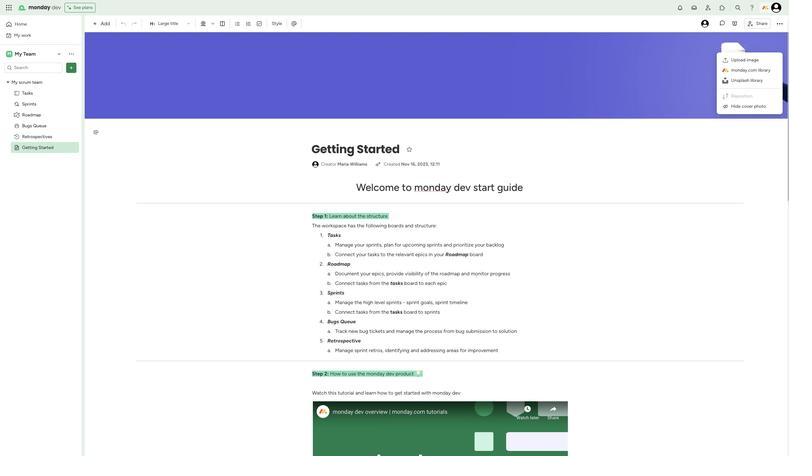 Task type: vqa. For each thing, say whether or not it's contained in the screenshot.
the topmost Sprints
yes



Task type: describe. For each thing, give the bounding box(es) containing it.
0 vertical spatial tasks
[[22, 90, 33, 96]]

high
[[364, 299, 374, 305]]

progress
[[490, 271, 510, 277]]

Getting Started field
[[310, 141, 402, 158]]

monday up learn
[[367, 371, 385, 377]]

1 .
[[320, 232, 323, 238]]

m
[[7, 51, 11, 56]]

upcoming
[[403, 242, 426, 248]]

upload image
[[732, 57, 759, 63]]

from for board to sprints
[[369, 309, 380, 315]]

options image
[[68, 64, 75, 71]]

monday.com library
[[732, 67, 771, 73]]

submission
[[466, 328, 492, 334]]

my for my team
[[15, 51, 22, 57]]

areas
[[447, 347, 459, 353]]

numbered list image
[[246, 21, 251, 27]]

timeline
[[450, 299, 468, 305]]

a . for track new bug tickets and manage the process from bug submission to solution
[[328, 328, 331, 334]]

learn
[[365, 390, 376, 396]]

home
[[15, 21, 27, 27]]

getting inside field
[[312, 141, 355, 157]]

reposition menu item
[[720, 91, 781, 101]]

0 horizontal spatial for
[[395, 242, 402, 248]]

my team
[[15, 51, 36, 57]]

getting started inside field
[[312, 141, 400, 157]]

the left high
[[355, 299, 362, 305]]

product
[[396, 371, 414, 377]]

b . for connect your tasks to the relevant epics in your roadmap board
[[328, 251, 332, 257]]

my scrum team
[[12, 79, 42, 85]]

epic
[[438, 280, 447, 286]]

bugs inside list box
[[22, 123, 32, 128]]

boards
[[388, 223, 404, 229]]

retros,
[[369, 347, 384, 353]]

monday right the with
[[433, 390, 451, 396]]

. for roadmap
[[323, 261, 324, 267]]

reposition
[[732, 93, 753, 99]]

dev right the with
[[452, 390, 461, 396]]

prioritize
[[454, 242, 474, 248]]

bulleted list image
[[235, 21, 241, 27]]

my work button
[[4, 30, 69, 40]]

unsplash library menu item
[[720, 75, 781, 86]]

add to favorites image
[[406, 146, 413, 152]]

provide
[[387, 271, 404, 277]]

16,
[[411, 161, 417, 167]]

the down plan
[[387, 251, 395, 257]]

1 vertical spatial for
[[460, 347, 467, 353]]

monday down 12:11
[[414, 181, 452, 193]]

inbox image
[[691, 4, 698, 11]]

creator
[[321, 161, 336, 167]]

. for sprints
[[323, 290, 324, 296]]

retrospective
[[328, 338, 361, 344]]

get
[[395, 390, 403, 396]]

goals,
[[421, 299, 434, 305]]

. for document your epics, provide visibility of the roadmap and monitor progress
[[330, 271, 331, 277]]

the down the epics,
[[382, 280, 389, 286]]

hide cover photo image
[[723, 103, 729, 110]]

each
[[425, 280, 436, 286]]

step for step 2: how to use the monday dev product 💡
[[312, 371, 323, 377]]

of
[[425, 271, 430, 277]]

search everything image
[[735, 4, 742, 11]]

a . for manage your sprints, plan for upcoming sprints and prioritize your backlog
[[328, 242, 331, 248]]

0 vertical spatial sprints
[[427, 242, 443, 248]]

work
[[21, 32, 31, 38]]

your for connect your tasks to the relevant epics in your roadmap board
[[356, 251, 367, 257]]

1 bug from the left
[[360, 328, 368, 334]]

tickets
[[370, 328, 385, 334]]

structure
[[367, 213, 388, 219]]

your for document your epics, provide visibility of the roadmap and monitor progress
[[361, 271, 371, 277]]

has
[[348, 223, 356, 229]]

monday up 'home' "button"
[[28, 4, 50, 11]]

maria williams image
[[772, 3, 782, 13]]

and right boards
[[405, 223, 414, 229]]

epics,
[[372, 271, 385, 277]]

1 horizontal spatial sprint
[[407, 299, 420, 305]]

document
[[335, 271, 359, 277]]

. for track new bug tickets and manage the process from bug submission to solution
[[330, 328, 331, 334]]

5 .
[[320, 338, 324, 344]]

created nov 16, 2023, 12:11
[[384, 161, 440, 167]]

1 vertical spatial sprints
[[386, 299, 402, 305]]

2 horizontal spatial sprint
[[435, 299, 449, 305]]

caret down image
[[7, 80, 9, 84]]

a for manage sprint retros, identifying and addressing areas for improvement
[[328, 347, 330, 353]]

how
[[378, 390, 387, 396]]

. for manage sprint retros, identifying and addressing areas for improvement
[[330, 347, 331, 353]]

manage sprint retros, identifying and addressing areas for improvement
[[335, 347, 499, 353]]

title
[[170, 21, 178, 26]]

sprints,
[[366, 242, 383, 248]]

workspace
[[322, 223, 347, 229]]

1:
[[325, 213, 328, 219]]

tasks down high
[[356, 309, 368, 315]]

epics
[[416, 251, 428, 257]]

workspace selection element
[[6, 50, 37, 58]]

layout image
[[220, 21, 226, 27]]

monday.com
[[732, 67, 758, 73]]

1 vertical spatial bugs
[[328, 319, 339, 325]]

my for my work
[[14, 32, 20, 38]]

creator maria williams
[[321, 161, 367, 167]]

tutorial
[[338, 390, 354, 396]]

retrospectives
[[22, 134, 52, 139]]

my work
[[14, 32, 31, 38]]

large
[[158, 21, 169, 26]]

process
[[424, 328, 442, 334]]

with
[[421, 390, 431, 396]]

home button
[[4, 19, 69, 29]]

monitor
[[471, 271, 489, 277]]

Search in workspace field
[[13, 64, 53, 71]]

the right use
[[358, 371, 365, 377]]

0 vertical spatial board
[[470, 251, 483, 257]]

tasks down provide
[[390, 280, 403, 286]]

manage for manage sprint retros, identifying and addressing areas for improvement
[[335, 347, 353, 353]]

help image
[[749, 4, 756, 11]]

track new bug tickets and manage the process from bug submission to solution
[[335, 328, 517, 334]]

new
[[349, 328, 358, 334]]

. for retrospective
[[323, 338, 324, 344]]

manage the high level sprints - sprint goals, sprint timeline
[[335, 299, 468, 305]]

solution
[[499, 328, 517, 334]]

list box containing my scrum team
[[0, 75, 82, 239]]

image
[[747, 57, 759, 63]]

this
[[328, 390, 337, 396]]

1 horizontal spatial queue
[[340, 319, 356, 325]]

2 vertical spatial sprints
[[425, 309, 440, 315]]

williams
[[350, 161, 367, 167]]

addressing
[[421, 347, 446, 353]]

public board image for tasks
[[14, 90, 20, 96]]

workspace image
[[6, 50, 12, 57]]

hide cover photo menu item
[[720, 101, 781, 112]]

bugs queue inside list box
[[22, 123, 46, 128]]

to down goals,
[[419, 309, 423, 315]]

💡
[[415, 371, 422, 377]]

connect your tasks to the relevant epics in your roadmap board
[[335, 251, 483, 257]]

0 horizontal spatial sprint
[[355, 347, 368, 353]]

. for manage the high level sprints - sprint goals, sprint timeline
[[330, 299, 331, 305]]

started inside field
[[357, 141, 400, 157]]

level
[[375, 299, 385, 305]]

your right in
[[434, 251, 444, 257]]

2
[[320, 261, 323, 267]]

scrum
[[19, 79, 31, 85]]

upload
[[732, 57, 746, 63]]

1 vertical spatial roadmap
[[446, 251, 469, 257]]

plans
[[82, 5, 93, 10]]

manage your sprints, plan for upcoming sprints and prioritize your backlog
[[335, 242, 504, 248]]

b . for connect tasks from the tasks board to sprints
[[328, 309, 332, 315]]

my for my scrum team
[[12, 79, 18, 85]]

step 1: learn about the structure
[[312, 213, 389, 219]]

dev left start
[[454, 181, 471, 193]]

a . for document your epics, provide visibility of the roadmap and monitor progress
[[328, 271, 331, 277]]

. for manage your sprints, plan for upcoming sprints and prioritize your backlog
[[330, 242, 331, 248]]

connect tasks from the tasks board to each epic
[[335, 280, 447, 286]]

tasks down manage the high level sprints - sprint goals, sprint timeline
[[390, 309, 403, 315]]

guide
[[497, 181, 523, 193]]

reposition image
[[723, 93, 729, 99]]

unsplash library
[[732, 78, 763, 83]]

1 horizontal spatial sprints
[[328, 290, 345, 296]]

upload image menu item
[[720, 55, 781, 65]]

2023,
[[418, 161, 429, 167]]

step 2: how to use the monday dev product 💡
[[312, 371, 423, 377]]

step for step 1: learn about the structure
[[312, 213, 323, 219]]

a for document your epics, provide visibility of the roadmap and monitor progress
[[328, 271, 330, 277]]

to left solution
[[493, 328, 498, 334]]

1
[[320, 232, 322, 238]]

connect for connect tasks from the tasks board to sprints
[[335, 309, 355, 315]]



Task type: locate. For each thing, give the bounding box(es) containing it.
bug left submission
[[456, 328, 465, 334]]

2 b . from the top
[[328, 280, 332, 286]]

12:11
[[430, 161, 440, 167]]

3 connect from the top
[[335, 309, 355, 315]]

b . for connect tasks from the tasks board to each epic
[[328, 280, 332, 286]]

maria
[[338, 161, 349, 167]]

b for connect tasks from the tasks board to sprints
[[328, 309, 331, 315]]

1 horizontal spatial roadmap
[[328, 261, 351, 267]]

1 manage from the top
[[335, 242, 353, 248]]

a for manage your sprints, plan for upcoming sprints and prioritize your backlog
[[328, 242, 330, 248]]

0 vertical spatial roadmap
[[22, 112, 41, 118]]

0 horizontal spatial tasks
[[22, 90, 33, 96]]

team
[[32, 79, 42, 85]]

unsplash library image
[[723, 77, 729, 84]]

style
[[272, 21, 282, 26]]

. for bugs queue
[[323, 319, 324, 325]]

0 horizontal spatial sprints
[[22, 101, 36, 107]]

sprints right 3 .
[[328, 290, 345, 296]]

share
[[757, 21, 768, 26]]

and left learn
[[356, 390, 364, 396]]

1 horizontal spatial bug
[[456, 328, 465, 334]]

roadmap up document
[[328, 261, 351, 267]]

sprint left retros,
[[355, 347, 368, 353]]

invite members image
[[705, 4, 712, 11]]

to left each
[[419, 280, 424, 286]]

bugs
[[22, 123, 32, 128], [328, 319, 339, 325]]

2 vertical spatial b
[[328, 309, 331, 315]]

board down prioritize
[[470, 251, 483, 257]]

library down monday.com library
[[751, 78, 763, 83]]

track
[[335, 328, 347, 334]]

bugs up retrospectives
[[22, 123, 32, 128]]

library for monday.com library
[[759, 67, 771, 73]]

queue
[[33, 123, 46, 128], [340, 319, 356, 325]]

1 step from the top
[[312, 213, 323, 219]]

3 b . from the top
[[328, 309, 332, 315]]

1 vertical spatial public board image
[[14, 144, 20, 150]]

1 horizontal spatial getting started
[[312, 141, 400, 157]]

bugs right the 4 .
[[328, 319, 339, 325]]

0 vertical spatial bugs
[[22, 123, 32, 128]]

a for track new bug tickets and manage the process from bug submission to solution
[[328, 328, 330, 334]]

bugs queue up "track"
[[328, 319, 356, 325]]

see plans
[[73, 5, 93, 10]]

following
[[366, 223, 387, 229]]

a
[[328, 242, 330, 248], [328, 271, 330, 277], [328, 299, 330, 305], [328, 328, 330, 334], [328, 347, 330, 353]]

list box
[[0, 75, 82, 239]]

3 b from the top
[[328, 309, 331, 315]]

my
[[14, 32, 20, 38], [15, 51, 22, 57], [12, 79, 18, 85]]

to left get
[[389, 390, 394, 396]]

hide cover photo
[[732, 104, 767, 109]]

1 vertical spatial step
[[312, 371, 323, 377]]

manage for manage your sprints, plan for upcoming sprints and prioritize your backlog
[[335, 242, 353, 248]]

0 vertical spatial from
[[369, 280, 380, 286]]

tasks
[[368, 251, 380, 257], [356, 280, 368, 286], [390, 280, 403, 286], [356, 309, 368, 315], [390, 309, 403, 315]]

manage for manage the high level sprints - sprint goals, sprint timeline
[[335, 299, 353, 305]]

b for connect your tasks to the relevant epics in your roadmap board
[[328, 251, 331, 257]]

manage
[[396, 328, 414, 334]]

0 horizontal spatial getting
[[22, 145, 37, 150]]

4 a from the top
[[328, 328, 330, 334]]

tasks
[[22, 90, 33, 96], [328, 232, 341, 238]]

board activity image
[[702, 20, 709, 28]]

a . for manage the high level sprints - sprint goals, sprint timeline
[[328, 299, 331, 305]]

workspace options image
[[68, 51, 75, 57]]

started up 'created'
[[357, 141, 400, 157]]

a for manage the high level sprints - sprint goals, sprint timeline
[[328, 299, 330, 305]]

notifications image
[[677, 4, 684, 11]]

3 manage from the top
[[335, 347, 353, 353]]

3 a from the top
[[328, 299, 330, 305]]

connect down document
[[335, 280, 355, 286]]

2 bug from the left
[[456, 328, 465, 334]]

photo
[[755, 104, 767, 109]]

5 a from the top
[[328, 347, 330, 353]]

0 horizontal spatial bugs queue
[[22, 123, 46, 128]]

2 vertical spatial my
[[12, 79, 18, 85]]

hide
[[732, 104, 741, 109]]

roadmap down prioritize
[[446, 251, 469, 257]]

your left the epics,
[[361, 271, 371, 277]]

bugs queue up retrospectives
[[22, 123, 46, 128]]

cover
[[742, 104, 753, 109]]

1 vertical spatial b
[[328, 280, 331, 286]]

started
[[404, 390, 420, 396]]

connect up document
[[335, 251, 355, 257]]

monday.com library menu item
[[720, 65, 781, 75]]

connect
[[335, 251, 355, 257], [335, 280, 355, 286], [335, 309, 355, 315]]

2 public board image from the top
[[14, 144, 20, 150]]

your left backlog in the bottom of the page
[[475, 242, 485, 248]]

2 .
[[320, 261, 324, 267]]

2 a from the top
[[328, 271, 330, 277]]

1 vertical spatial my
[[15, 51, 22, 57]]

1 a from the top
[[328, 242, 330, 248]]

1 horizontal spatial tasks
[[328, 232, 341, 238]]

0 vertical spatial manage
[[335, 242, 353, 248]]

use
[[348, 371, 356, 377]]

roadmap
[[22, 112, 41, 118], [446, 251, 469, 257], [328, 261, 351, 267]]

2 a . from the top
[[328, 271, 331, 277]]

to left use
[[342, 371, 347, 377]]

bug
[[360, 328, 368, 334], [456, 328, 465, 334]]

sprints
[[427, 242, 443, 248], [386, 299, 402, 305], [425, 309, 440, 315]]

plan
[[384, 242, 394, 248]]

tasks down "sprints," at bottom left
[[368, 251, 380, 257]]

1 vertical spatial connect
[[335, 280, 355, 286]]

tasks down my scrum team
[[22, 90, 33, 96]]

1 vertical spatial tasks
[[328, 232, 341, 238]]

2 step from the top
[[312, 371, 323, 377]]

1 horizontal spatial bugs queue
[[328, 319, 356, 325]]

library inside monday.com library menu item
[[759, 67, 771, 73]]

2 horizontal spatial roadmap
[[446, 251, 469, 257]]

board down visibility
[[405, 280, 418, 286]]

0 vertical spatial public board image
[[14, 90, 20, 96]]

and left prioritize
[[444, 242, 452, 248]]

manage down has
[[335, 242, 353, 248]]

monday.com library image
[[723, 67, 729, 74]]

upload image image
[[723, 57, 729, 63]]

manage left high
[[335, 299, 353, 305]]

1 public board image from the top
[[14, 90, 20, 96]]

queue up retrospectives
[[33, 123, 46, 128]]

a .
[[328, 242, 331, 248], [328, 271, 331, 277], [328, 299, 331, 305], [328, 328, 331, 334], [328, 347, 331, 353]]

bug right the new
[[360, 328, 368, 334]]

queue inside list box
[[33, 123, 46, 128]]

5
[[320, 338, 323, 344]]

2:
[[325, 371, 329, 377]]

from
[[369, 280, 380, 286], [369, 309, 380, 315], [444, 328, 455, 334]]

1 horizontal spatial getting
[[312, 141, 355, 157]]

. for tasks
[[322, 232, 323, 238]]

in
[[429, 251, 433, 257]]

improvement
[[468, 347, 499, 353]]

unsplash
[[732, 78, 750, 83]]

1 vertical spatial from
[[369, 309, 380, 315]]

roadmap
[[440, 271, 460, 277]]

for right areas
[[460, 347, 467, 353]]

welcome to monday dev start guide
[[356, 181, 523, 193]]

1 vertical spatial manage
[[335, 299, 353, 305]]

style button
[[269, 18, 285, 29]]

0 vertical spatial queue
[[33, 123, 46, 128]]

connect tasks from the tasks board to sprints
[[335, 309, 440, 315]]

dev left see
[[52, 4, 61, 11]]

and right identifying
[[411, 347, 419, 353]]

1 horizontal spatial bugs
[[328, 319, 339, 325]]

0 horizontal spatial queue
[[33, 123, 46, 128]]

1 a . from the top
[[328, 242, 331, 248]]

add
[[101, 20, 110, 27]]

3 a . from the top
[[328, 299, 331, 305]]

board for board to sprints
[[404, 309, 417, 315]]

my inside workspace selection element
[[15, 51, 22, 57]]

checklist image
[[257, 21, 262, 27]]

2 vertical spatial roadmap
[[328, 261, 351, 267]]

to down plan
[[381, 251, 386, 257]]

for
[[395, 242, 402, 248], [460, 347, 467, 353]]

0 vertical spatial library
[[759, 67, 771, 73]]

1 vertical spatial bugs queue
[[328, 319, 356, 325]]

1 horizontal spatial for
[[460, 347, 467, 353]]

select product image
[[6, 4, 12, 11]]

1 b . from the top
[[328, 251, 332, 257]]

large title
[[158, 21, 178, 26]]

sprints left -
[[386, 299, 402, 305]]

0 vertical spatial bugs queue
[[22, 123, 46, 128]]

option
[[0, 76, 82, 78]]

0 vertical spatial for
[[395, 242, 402, 248]]

4 a . from the top
[[328, 328, 331, 334]]

public board image
[[14, 90, 20, 96], [14, 144, 20, 150]]

public board image for getting started
[[14, 144, 20, 150]]

dev left product in the right bottom of the page
[[386, 371, 395, 377]]

0 vertical spatial sprints
[[22, 101, 36, 107]]

1 vertical spatial library
[[751, 78, 763, 83]]

see plans button
[[65, 3, 96, 12]]

menu menu
[[720, 55, 781, 112]]

start
[[474, 181, 495, 193]]

queue up the new
[[340, 319, 356, 325]]

learn
[[329, 213, 342, 219]]

0 vertical spatial b
[[328, 251, 331, 257]]

sprint right goals,
[[435, 299, 449, 305]]

identifying
[[385, 347, 410, 353]]

0 vertical spatial my
[[14, 32, 20, 38]]

roadmap up retrospectives
[[22, 112, 41, 118]]

sprints down goals,
[[425, 309, 440, 315]]

2 connect from the top
[[335, 280, 355, 286]]

library inside unsplash library menu item
[[751, 78, 763, 83]]

1 b from the top
[[328, 251, 331, 257]]

1 vertical spatial queue
[[340, 319, 356, 325]]

your down "sprints," at bottom left
[[356, 251, 367, 257]]

2 vertical spatial manage
[[335, 347, 353, 353]]

step left 2:
[[312, 371, 323, 377]]

your left "sprints," at bottom left
[[355, 242, 365, 248]]

my right workspace icon
[[15, 51, 22, 57]]

v2 ellipsis image
[[777, 20, 783, 28]]

started down retrospectives
[[39, 145, 54, 150]]

the down level
[[382, 309, 389, 315]]

relevant
[[396, 251, 414, 257]]

from down the epics,
[[369, 280, 380, 286]]

1 vertical spatial b .
[[328, 280, 332, 286]]

bugs queue
[[22, 123, 46, 128], [328, 319, 356, 325]]

tasks down document
[[356, 280, 368, 286]]

0 horizontal spatial started
[[39, 145, 54, 150]]

2 vertical spatial board
[[404, 309, 417, 315]]

2 vertical spatial b .
[[328, 309, 332, 315]]

for right plan
[[395, 242, 402, 248]]

sprints up in
[[427, 242, 443, 248]]

the left process
[[416, 328, 423, 334]]

your for manage your sprints, plan for upcoming sprints and prioritize your backlog
[[355, 242, 365, 248]]

your
[[355, 242, 365, 248], [475, 242, 485, 248], [356, 251, 367, 257], [434, 251, 444, 257], [361, 271, 371, 277]]

2 vertical spatial from
[[444, 328, 455, 334]]

connect for connect your tasks to the relevant epics in your roadmap board
[[335, 251, 355, 257]]

add button
[[90, 19, 114, 29]]

the right of
[[431, 271, 439, 277]]

0 vertical spatial connect
[[335, 251, 355, 257]]

0 horizontal spatial roadmap
[[22, 112, 41, 118]]

nov
[[401, 161, 410, 167]]

1 horizontal spatial started
[[357, 141, 400, 157]]

5 a . from the top
[[328, 347, 331, 353]]

3 .
[[320, 290, 324, 296]]

4 .
[[320, 319, 324, 325]]

board down -
[[404, 309, 417, 315]]

b .
[[328, 251, 332, 257], [328, 280, 332, 286], [328, 309, 332, 315]]

mention image
[[291, 20, 298, 27]]

b for connect tasks from the tasks board to each epic
[[328, 280, 331, 286]]

from for board to each epic
[[369, 280, 380, 286]]

2 vertical spatial connect
[[335, 309, 355, 315]]

monday dev
[[28, 4, 61, 11]]

1 connect from the top
[[335, 251, 355, 257]]

board
[[470, 251, 483, 257], [405, 280, 418, 286], [404, 309, 417, 315]]

0 vertical spatial step
[[312, 213, 323, 219]]

my left work
[[14, 32, 20, 38]]

4
[[320, 319, 323, 325]]

sprints down my scrum team
[[22, 101, 36, 107]]

apps image
[[720, 4, 726, 11]]

the right about
[[358, 213, 366, 219]]

tasks down workspace
[[328, 232, 341, 238]]

0 horizontal spatial bugs
[[22, 123, 32, 128]]

about
[[343, 213, 357, 219]]

1 vertical spatial board
[[405, 280, 418, 286]]

the right has
[[357, 223, 365, 229]]

the
[[312, 223, 321, 229]]

sprint right -
[[407, 299, 420, 305]]

sprints
[[22, 101, 36, 107], [328, 290, 345, 296]]

2 b from the top
[[328, 280, 331, 286]]

connect up "track"
[[335, 309, 355, 315]]

0 horizontal spatial getting started
[[22, 145, 54, 150]]

library down image
[[759, 67, 771, 73]]

and right tickets
[[386, 328, 395, 334]]

and left monitor
[[461, 271, 470, 277]]

board for board to each epic
[[405, 280, 418, 286]]

my inside button
[[14, 32, 20, 38]]

manage down retrospective
[[335, 347, 353, 353]]

from down level
[[369, 309, 380, 315]]

created
[[384, 161, 400, 167]]

0 vertical spatial b .
[[328, 251, 332, 257]]

my right caret down image
[[12, 79, 18, 85]]

the workspace has the following boards and structure:
[[312, 223, 437, 229]]

to down the nov
[[402, 181, 412, 193]]

watch
[[312, 390, 327, 396]]

getting started down retrospectives
[[22, 145, 54, 150]]

getting started up williams
[[312, 141, 400, 157]]

2 manage from the top
[[335, 299, 353, 305]]

from right process
[[444, 328, 455, 334]]

a . for manage sprint retros, identifying and addressing areas for improvement
[[328, 347, 331, 353]]

connect for connect tasks from the tasks board to each epic
[[335, 280, 355, 286]]

watch this tutorial and learn how to get started with monday dev
[[312, 390, 461, 396]]

0 horizontal spatial bug
[[360, 328, 368, 334]]

how
[[330, 371, 341, 377]]

1 vertical spatial sprints
[[328, 290, 345, 296]]

team
[[23, 51, 36, 57]]

library
[[759, 67, 771, 73], [751, 78, 763, 83]]

step left the 1:
[[312, 213, 323, 219]]

library for unsplash library
[[751, 78, 763, 83]]

getting up creator
[[312, 141, 355, 157]]

getting down retrospectives
[[22, 145, 37, 150]]



